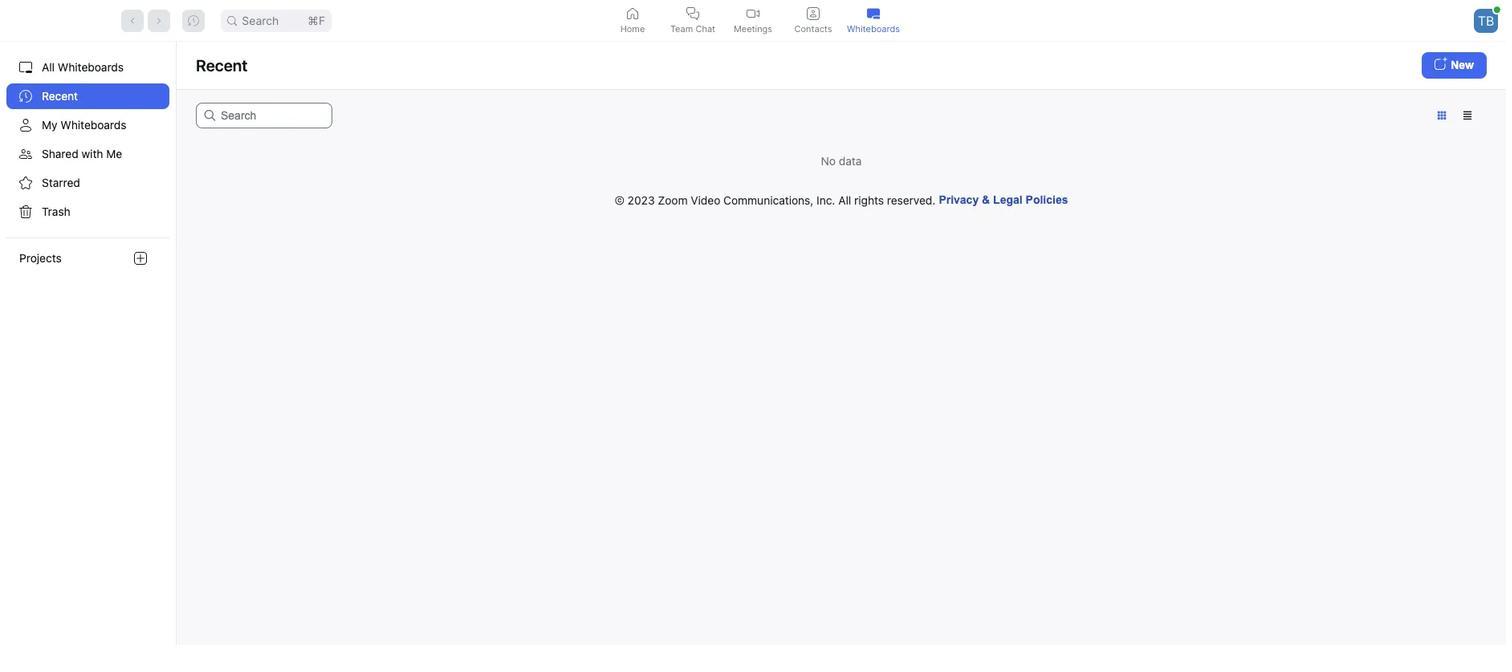 Task type: locate. For each thing, give the bounding box(es) containing it.
home small image
[[627, 7, 639, 20], [627, 7, 639, 20]]

online image
[[1495, 6, 1501, 13], [1495, 6, 1501, 13]]

whiteboard small image
[[868, 7, 880, 20]]

meetings
[[734, 23, 773, 34]]

team
[[671, 23, 693, 34]]

meetings button
[[723, 0, 784, 41]]

team chat image
[[687, 7, 700, 20], [687, 7, 700, 20]]

team chat button
[[663, 0, 723, 41]]

whiteboards button
[[844, 0, 904, 41]]

tab list
[[603, 0, 904, 41]]

chat
[[696, 23, 716, 34]]

home
[[621, 23, 645, 34]]



Task type: vqa. For each thing, say whether or not it's contained in the screenshot.
Triangle Right icon
no



Task type: describe. For each thing, give the bounding box(es) containing it.
tb
[[1479, 12, 1495, 29]]

magnifier image
[[228, 16, 237, 25]]

contacts
[[795, 23, 833, 34]]

whiteboards
[[847, 23, 900, 34]]

tab list containing home
[[603, 0, 904, 41]]

search
[[242, 13, 279, 27]]

whiteboard small image
[[868, 7, 880, 20]]

contacts button
[[784, 0, 844, 41]]

magnifier image
[[228, 16, 237, 25]]

video on image
[[747, 7, 760, 20]]

⌘f
[[308, 13, 326, 27]]

profile contact image
[[807, 7, 820, 20]]

video on image
[[747, 7, 760, 20]]

team chat
[[671, 23, 716, 34]]

profile contact image
[[807, 7, 820, 20]]

home button
[[603, 0, 663, 41]]



